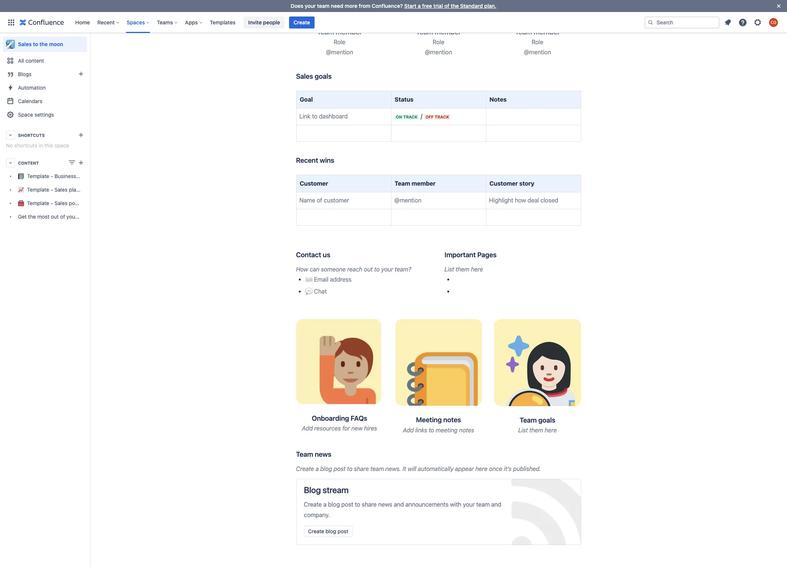 Task type: vqa. For each thing, say whether or not it's contained in the screenshot.
"goals" for Team goals
yes



Task type: describe. For each thing, give the bounding box(es) containing it.
us
[[323, 250, 330, 259]]

a for team
[[316, 466, 319, 472]]

team inside get the most out of your team space link
[[79, 214, 91, 220]]

sales to the moon link
[[3, 37, 87, 52]]

create for create blog post
[[308, 528, 324, 535]]

published.
[[513, 466, 541, 472]]

space settings
[[18, 111, 54, 118]]

1 and from the left
[[394, 501, 404, 508]]

sales goals
[[296, 72, 332, 80]]

need
[[331, 3, 343, 9]]

settings
[[35, 111, 54, 118]]

your right does
[[305, 3, 316, 9]]

0 horizontal spatial news
[[315, 450, 332, 458]]

customer for customer story
[[490, 180, 518, 187]]

it's
[[504, 466, 512, 472]]

create blog post button
[[304, 526, 353, 537]]

space settings link
[[3, 108, 87, 122]]

add for onboarding faqs
[[302, 425, 313, 432]]

of inside space 'element'
[[60, 214, 65, 220]]

all
[[18, 57, 24, 64]]

planning
[[69, 187, 90, 193]]

goals for sales goals
[[315, 72, 332, 80]]

customer
[[324, 197, 349, 204]]

how
[[515, 197, 526, 204]]

it
[[403, 466, 406, 472]]

add resources for new hires
[[302, 425, 377, 432]]

important pages
[[445, 250, 497, 259]]

0 vertical spatial here
[[471, 266, 483, 273]]

recent wins
[[296, 156, 334, 164]]

templates link
[[208, 16, 238, 28]]

story
[[520, 180, 535, 187]]

sales to the moon
[[18, 41, 63, 47]]

sales up the goal at the top left of the page
[[296, 72, 313, 80]]

recent for recent
[[97, 19, 115, 25]]

does your team need more from confluence? start a free trial of the standard plan.
[[291, 3, 497, 9]]

free
[[422, 3, 432, 9]]

💬 chat
[[305, 288, 327, 295]]

change view image
[[68, 158, 77, 167]]

teams
[[157, 19, 173, 25]]

how
[[296, 266, 308, 273]]

team?
[[395, 266, 411, 273]]

copy image for team goals
[[555, 416, 564, 425]]

invite people
[[248, 19, 280, 25]]

link
[[300, 113, 311, 120]]

template for template - business review
[[27, 173, 49, 180]]

shortcuts
[[14, 142, 37, 149]]

customer for customer
[[300, 180, 328, 187]]

1 role @mention from the left
[[326, 39, 353, 56]]

1 horizontal spatial of
[[317, 197, 322, 204]]

space element
[[0, 33, 107, 567]]

blogs
[[18, 71, 32, 77]]

automation link
[[3, 81, 87, 95]]

hires
[[364, 425, 377, 432]]

invite
[[248, 19, 262, 25]]

start a free trial of the standard plan. link
[[404, 3, 497, 9]]

plan.
[[485, 3, 497, 9]]

appswitcher icon image
[[7, 18, 16, 27]]

create a blog post to share news and announcements with your team and company.
[[304, 501, 502, 518]]

can
[[310, 266, 320, 273]]

blog for create a blog post to share team news. it will automatically appear here once it's published.
[[320, 466, 332, 472]]

news.
[[386, 466, 401, 472]]

template - business review link
[[3, 170, 93, 183]]

blog inside button
[[326, 528, 336, 535]]

start
[[404, 3, 417, 9]]

faqs
[[351, 414, 367, 422]]

onboarding faqs
[[312, 414, 367, 422]]

no shortcuts in this space
[[6, 142, 69, 149]]

moon
[[49, 41, 63, 47]]

blog for create a blog post to share news and announcements with your team and company.
[[328, 501, 340, 508]]

in
[[39, 142, 43, 149]]

1 vertical spatial out
[[364, 266, 373, 273]]

important
[[445, 250, 476, 259]]

close image
[[775, 2, 784, 11]]

content
[[25, 57, 44, 64]]

meeting notes
[[416, 416, 461, 424]]

on track / off track
[[396, 113, 449, 120]]

Search field
[[645, 16, 720, 28]]

wins
[[320, 156, 334, 164]]

content button
[[3, 156, 87, 170]]

1 role from the left
[[334, 39, 346, 45]]

stream
[[323, 485, 349, 495]]

global element
[[5, 12, 643, 33]]

3 role from the left
[[532, 39, 544, 45]]

✉️
[[305, 276, 313, 283]]

apps button
[[183, 16, 205, 28]]

2 horizontal spatial the
[[451, 3, 459, 9]]

✉️ email address
[[305, 276, 352, 283]]

share for news
[[362, 501, 377, 508]]

apps
[[185, 19, 198, 25]]

- for planning
[[51, 187, 53, 193]]

contact us
[[296, 250, 330, 259]]

banner containing home
[[0, 12, 788, 33]]

collapse sidebar image
[[82, 37, 98, 52]]

to inside 'create a blog post to share news and announcements with your team and company.'
[[355, 501, 360, 508]]

copy image for team news
[[331, 450, 340, 459]]

1 vertical spatial list them here
[[519, 427, 557, 434]]

name of customer
[[300, 197, 349, 204]]

create a blog post to share team news. it will automatically appear here once it's published.
[[296, 466, 541, 472]]

1 horizontal spatial space
[[92, 214, 107, 220]]

create for create a blog post to share news and announcements with your team and company.
[[304, 501, 322, 508]]

onboarding
[[312, 414, 349, 422]]

settings icon image
[[754, 18, 763, 27]]

closed
[[541, 197, 559, 204]]

spaces button
[[124, 16, 152, 28]]

create a page image
[[77, 158, 86, 167]]

company.
[[304, 512, 330, 518]]

1 track from the left
[[403, 114, 418, 119]]

1 vertical spatial here
[[545, 427, 557, 434]]

recent for recent wins
[[296, 156, 318, 164]]

does
[[291, 3, 303, 9]]

search image
[[648, 19, 654, 25]]

with
[[450, 501, 462, 508]]

help icon image
[[739, 18, 748, 27]]

2 role from the left
[[433, 39, 445, 45]]

template - sales planning
[[27, 187, 90, 193]]



Task type: locate. For each thing, give the bounding box(es) containing it.
create inside global element
[[294, 19, 310, 25]]

home link
[[73, 16, 92, 28]]

3 role @mention from the left
[[524, 39, 551, 56]]

copy image
[[362, 27, 371, 36], [461, 27, 470, 36], [560, 27, 569, 36], [334, 156, 343, 165], [330, 250, 339, 259], [496, 250, 505, 259], [367, 414, 376, 423]]

1 vertical spatial goals
[[539, 416, 556, 424]]

template for template - sales portal
[[27, 200, 49, 207]]

1 customer from the left
[[300, 180, 328, 187]]

automatically
[[418, 466, 454, 472]]

2 vertical spatial the
[[28, 214, 36, 220]]

1 - from the top
[[51, 173, 53, 180]]

0 horizontal spatial out
[[51, 214, 59, 220]]

blog inside 'create a blog post to share news and announcements with your team and company.'
[[328, 501, 340, 508]]

recent
[[97, 19, 115, 25], [296, 156, 318, 164]]

get the most out of your team space
[[18, 214, 107, 220]]

2 track from the left
[[435, 114, 449, 119]]

1 horizontal spatial a
[[324, 501, 327, 508]]

your profile and preferences image
[[769, 18, 779, 27]]

1 horizontal spatial the
[[39, 41, 48, 47]]

your left team?
[[381, 266, 393, 273]]

chat
[[314, 288, 327, 295]]

blog down stream
[[328, 501, 340, 508]]

0 horizontal spatial list them here
[[445, 266, 483, 273]]

your
[[305, 3, 316, 9], [66, 214, 77, 220], [381, 266, 393, 273], [463, 501, 475, 508]]

1 horizontal spatial role
[[433, 39, 445, 45]]

sales down template - business review at the left of page
[[55, 187, 68, 193]]

home
[[75, 19, 90, 25]]

appear
[[455, 466, 474, 472]]

create blog post
[[308, 528, 349, 535]]

of right trial
[[445, 3, 450, 9]]

sales up the get the most out of your team space
[[55, 200, 68, 207]]

1 vertical spatial space
[[92, 214, 107, 220]]

news inside 'create a blog post to share news and announcements with your team and company.'
[[378, 501, 392, 508]]

0 horizontal spatial list
[[445, 266, 454, 273]]

add links to meeting notes
[[403, 427, 474, 434]]

address
[[330, 276, 352, 283]]

meeting
[[436, 427, 458, 434]]

here down important pages on the right of the page
[[471, 266, 483, 273]]

space
[[55, 142, 69, 149], [92, 214, 107, 220]]

2 vertical spatial here
[[476, 466, 488, 472]]

1 vertical spatial list
[[519, 427, 528, 434]]

people
[[263, 19, 280, 25]]

a down team news
[[316, 466, 319, 472]]

template up template - sales portal link
[[27, 187, 49, 193]]

1 vertical spatial blog
[[328, 501, 340, 508]]

no
[[6, 142, 13, 149]]

here left the once
[[476, 466, 488, 472]]

out right reach
[[364, 266, 373, 273]]

0 vertical spatial list them here
[[445, 266, 483, 273]]

2 vertical spatial template
[[27, 200, 49, 207]]

template
[[27, 173, 49, 180], [27, 187, 49, 193], [27, 200, 49, 207]]

0 vertical spatial notes
[[444, 416, 461, 424]]

your inside 'create a blog post to share news and announcements with your team and company.'
[[463, 501, 475, 508]]

1 vertical spatial notes
[[459, 427, 474, 434]]

1 horizontal spatial and
[[492, 501, 502, 508]]

customer up the 'name'
[[300, 180, 328, 187]]

2 vertical spatial blog
[[326, 528, 336, 535]]

2 customer from the left
[[490, 180, 518, 187]]

post inside 'create a blog post to share news and announcements with your team and company.'
[[342, 501, 354, 508]]

0 vertical spatial news
[[315, 450, 332, 458]]

template - business review
[[27, 173, 93, 180]]

customer up highlight
[[490, 180, 518, 187]]

get the most out of your team space link
[[3, 210, 107, 224]]

track left /
[[403, 114, 418, 119]]

of down the template - sales portal
[[60, 214, 65, 220]]

0 horizontal spatial track
[[403, 114, 418, 119]]

them down team goals
[[530, 427, 543, 434]]

to
[[33, 41, 38, 47], [312, 113, 318, 120], [374, 266, 380, 273], [429, 427, 434, 434], [347, 466, 353, 472], [355, 501, 360, 508]]

of right the 'name'
[[317, 197, 322, 204]]

confluence image
[[20, 18, 64, 27], [20, 18, 64, 27]]

add left resources
[[302, 425, 313, 432]]

copy image for sales goals
[[331, 72, 340, 81]]

templates
[[210, 19, 236, 25]]

2 and from the left
[[492, 501, 502, 508]]

2 vertical spatial -
[[51, 200, 53, 207]]

the inside tree
[[28, 214, 36, 220]]

💬
[[305, 288, 313, 295]]

calendars
[[18, 98, 42, 104]]

your down the portal
[[66, 214, 77, 220]]

a inside 'create a blog post to share news and announcements with your team and company.'
[[324, 501, 327, 508]]

0 horizontal spatial add
[[302, 425, 313, 432]]

recent right home
[[97, 19, 115, 25]]

create for create a blog post to share team news. it will automatically appear here once it's published.
[[296, 466, 314, 472]]

meeting
[[416, 416, 442, 424]]

1 vertical spatial -
[[51, 187, 53, 193]]

add left links
[[403, 427, 414, 434]]

will
[[408, 466, 416, 472]]

the left moon
[[39, 41, 48, 47]]

role @mention
[[326, 39, 353, 56], [425, 39, 452, 56], [524, 39, 551, 56]]

share inside 'create a blog post to share news and announcements with your team and company.'
[[362, 501, 377, 508]]

tree inside space 'element'
[[3, 170, 107, 224]]

blogs link
[[3, 68, 87, 81]]

contact
[[296, 250, 321, 259]]

1 vertical spatial share
[[362, 501, 377, 508]]

track right off
[[435, 114, 449, 119]]

1 vertical spatial recent
[[296, 156, 318, 164]]

2 vertical spatial post
[[338, 528, 349, 535]]

news
[[315, 450, 332, 458], [378, 501, 392, 508]]

notes up meeting
[[444, 416, 461, 424]]

notification icon image
[[724, 18, 733, 27]]

1 horizontal spatial track
[[435, 114, 449, 119]]

1 horizontal spatial out
[[364, 266, 373, 273]]

most
[[37, 214, 49, 220]]

tree
[[3, 170, 107, 224]]

dashboard
[[319, 113, 348, 120]]

0 horizontal spatial and
[[394, 501, 404, 508]]

0 vertical spatial a
[[418, 3, 421, 9]]

list down team goals
[[519, 427, 528, 434]]

recent inside dropdown button
[[97, 19, 115, 25]]

2 role @mention from the left
[[425, 39, 452, 56]]

list them here down important
[[445, 266, 483, 273]]

team right with
[[477, 501, 490, 508]]

the right get in the left top of the page
[[28, 214, 36, 220]]

2 - from the top
[[51, 187, 53, 193]]

create up the company.
[[304, 501, 322, 508]]

0 vertical spatial list
[[445, 266, 454, 273]]

someone
[[321, 266, 346, 273]]

for
[[343, 425, 350, 432]]

standard
[[460, 3, 483, 9]]

get
[[18, 214, 27, 220]]

0 vertical spatial blog
[[320, 466, 332, 472]]

1 horizontal spatial list them here
[[519, 427, 557, 434]]

invite people button
[[244, 16, 285, 28]]

and down the once
[[492, 501, 502, 508]]

spaces
[[127, 19, 145, 25]]

team down the portal
[[79, 214, 91, 220]]

0 vertical spatial the
[[451, 3, 459, 9]]

- for review
[[51, 173, 53, 180]]

shortcuts button
[[3, 128, 87, 142]]

teams button
[[155, 16, 181, 28]]

0 vertical spatial out
[[51, 214, 59, 220]]

1 vertical spatial template
[[27, 187, 49, 193]]

2 horizontal spatial role
[[532, 39, 544, 45]]

create inside button
[[308, 528, 324, 535]]

blog stream
[[304, 485, 349, 495]]

notes right meeting
[[459, 427, 474, 434]]

team
[[317, 28, 334, 36], [416, 28, 433, 36], [515, 28, 532, 36], [395, 180, 410, 187], [520, 416, 537, 424], [296, 450, 313, 458]]

0 vertical spatial recent
[[97, 19, 115, 25]]

1 horizontal spatial customer
[[490, 180, 518, 187]]

0 horizontal spatial role @mention
[[326, 39, 353, 56]]

2 template from the top
[[27, 187, 49, 193]]

0 horizontal spatial goals
[[315, 72, 332, 80]]

on
[[396, 114, 402, 119]]

create down does
[[294, 19, 310, 25]]

tree containing template - business review
[[3, 170, 107, 224]]

shortcuts
[[18, 133, 45, 138]]

2 vertical spatial of
[[60, 214, 65, 220]]

0 horizontal spatial role
[[334, 39, 346, 45]]

share for team
[[354, 466, 369, 472]]

post inside button
[[338, 528, 349, 535]]

0 horizontal spatial space
[[55, 142, 69, 149]]

- up get the most out of your team space link
[[51, 200, 53, 207]]

out inside space 'element'
[[51, 214, 59, 220]]

0 horizontal spatial a
[[316, 466, 319, 472]]

announcements
[[406, 501, 449, 508]]

@mention
[[326, 49, 353, 56], [425, 49, 452, 56], [524, 49, 551, 56], [395, 197, 422, 204]]

0 vertical spatial goals
[[315, 72, 332, 80]]

how can someone reach out to your team?
[[296, 266, 411, 273]]

3 - from the top
[[51, 200, 53, 207]]

a for news
[[324, 501, 327, 508]]

1 vertical spatial the
[[39, 41, 48, 47]]

recent left the wins
[[296, 156, 318, 164]]

list them here
[[445, 266, 483, 273], [519, 427, 557, 434]]

2 horizontal spatial of
[[445, 3, 450, 9]]

pages
[[478, 250, 497, 259]]

create down the company.
[[308, 528, 324, 535]]

blog down the company.
[[326, 528, 336, 535]]

2 vertical spatial a
[[324, 501, 327, 508]]

0 vertical spatial them
[[456, 266, 470, 273]]

highlight
[[489, 197, 514, 204]]

reach
[[347, 266, 363, 273]]

0 horizontal spatial them
[[456, 266, 470, 273]]

post for news
[[342, 501, 354, 508]]

calendars link
[[3, 95, 87, 108]]

0 vertical spatial -
[[51, 173, 53, 180]]

0 horizontal spatial customer
[[300, 180, 328, 187]]

copy image for meeting notes
[[461, 415, 470, 424]]

0 horizontal spatial recent
[[97, 19, 115, 25]]

0 vertical spatial post
[[334, 466, 346, 472]]

off
[[426, 114, 434, 119]]

list them here down team goals
[[519, 427, 557, 434]]

add shortcut image
[[77, 131, 86, 140]]

post for team
[[334, 466, 346, 472]]

and left announcements
[[394, 501, 404, 508]]

customer story
[[490, 180, 535, 187]]

news down "news."
[[378, 501, 392, 508]]

customer
[[300, 180, 328, 187], [490, 180, 518, 187]]

2 horizontal spatial a
[[418, 3, 421, 9]]

review
[[78, 173, 93, 180]]

1 horizontal spatial them
[[530, 427, 543, 434]]

team left need
[[317, 3, 330, 9]]

your inside space 'element'
[[66, 214, 77, 220]]

1 horizontal spatial role @mention
[[425, 39, 452, 56]]

space
[[18, 111, 33, 118]]

links
[[416, 427, 427, 434]]

list
[[445, 266, 454, 273], [519, 427, 528, 434]]

trial
[[434, 3, 443, 9]]

- left business
[[51, 173, 53, 180]]

create down team news
[[296, 466, 314, 472]]

member
[[336, 28, 362, 36], [435, 28, 461, 36], [534, 28, 560, 36], [412, 180, 436, 187]]

a left free
[[418, 3, 421, 9]]

once
[[489, 466, 503, 472]]

news down resources
[[315, 450, 332, 458]]

2 horizontal spatial role @mention
[[524, 39, 551, 56]]

team
[[317, 3, 330, 9], [79, 214, 91, 220], [371, 466, 384, 472], [477, 501, 490, 508]]

0 vertical spatial template
[[27, 173, 49, 180]]

create inside 'create a blog post to share news and announcements with your team and company.'
[[304, 501, 322, 508]]

1 vertical spatial a
[[316, 466, 319, 472]]

goals
[[315, 72, 332, 80], [539, 416, 556, 424]]

template for template - sales planning
[[27, 187, 49, 193]]

status
[[395, 96, 414, 103]]

create a blog image
[[77, 69, 86, 78]]

out right most
[[51, 214, 59, 220]]

0 vertical spatial share
[[354, 466, 369, 472]]

1 vertical spatial them
[[530, 427, 543, 434]]

1 horizontal spatial news
[[378, 501, 392, 508]]

your right with
[[463, 501, 475, 508]]

-
[[51, 173, 53, 180], [51, 187, 53, 193], [51, 200, 53, 207]]

list down important
[[445, 266, 454, 273]]

goal
[[300, 96, 313, 103]]

add
[[302, 425, 313, 432], [403, 427, 414, 434]]

/
[[421, 113, 423, 120]]

template up most
[[27, 200, 49, 207]]

blog down team news
[[320, 466, 332, 472]]

email
[[314, 276, 329, 283]]

- up the template - sales portal
[[51, 187, 53, 193]]

highlight how deal closed
[[489, 197, 559, 204]]

1 template from the top
[[27, 173, 49, 180]]

1 vertical spatial news
[[378, 501, 392, 508]]

goals for team goals
[[539, 416, 556, 424]]

1 horizontal spatial add
[[403, 427, 414, 434]]

banner
[[0, 12, 788, 33]]

add for meeting notes
[[403, 427, 414, 434]]

1 vertical spatial post
[[342, 501, 354, 508]]

resources
[[314, 425, 341, 432]]

here down team goals
[[545, 427, 557, 434]]

template down content dropdown button
[[27, 173, 49, 180]]

the right trial
[[451, 3, 459, 9]]

sales up all
[[18, 41, 32, 47]]

blog
[[320, 466, 332, 472], [328, 501, 340, 508], [326, 528, 336, 535]]

name
[[300, 197, 315, 204]]

a up the company.
[[324, 501, 327, 508]]

- for portal
[[51, 200, 53, 207]]

1 vertical spatial of
[[317, 197, 322, 204]]

them down important
[[456, 266, 470, 273]]

team left "news."
[[371, 466, 384, 472]]

0 vertical spatial of
[[445, 3, 450, 9]]

all content
[[18, 57, 44, 64]]

template - sales planning link
[[3, 183, 90, 197]]

to inside space 'element'
[[33, 41, 38, 47]]

template - sales portal link
[[3, 197, 87, 210]]

3 template from the top
[[27, 200, 49, 207]]

copy image
[[331, 72, 340, 81], [461, 415, 470, 424], [555, 416, 564, 425], [331, 450, 340, 459]]

team news
[[296, 450, 332, 458]]

0 horizontal spatial of
[[60, 214, 65, 220]]

business
[[55, 173, 76, 180]]

0 vertical spatial space
[[55, 142, 69, 149]]

1 horizontal spatial list
[[519, 427, 528, 434]]

create for create
[[294, 19, 310, 25]]

1 horizontal spatial goals
[[539, 416, 556, 424]]

recent button
[[95, 16, 122, 28]]

1 horizontal spatial recent
[[296, 156, 318, 164]]

team inside 'create a blog post to share news and announcements with your team and company.'
[[477, 501, 490, 508]]

0 horizontal spatial the
[[28, 214, 36, 220]]



